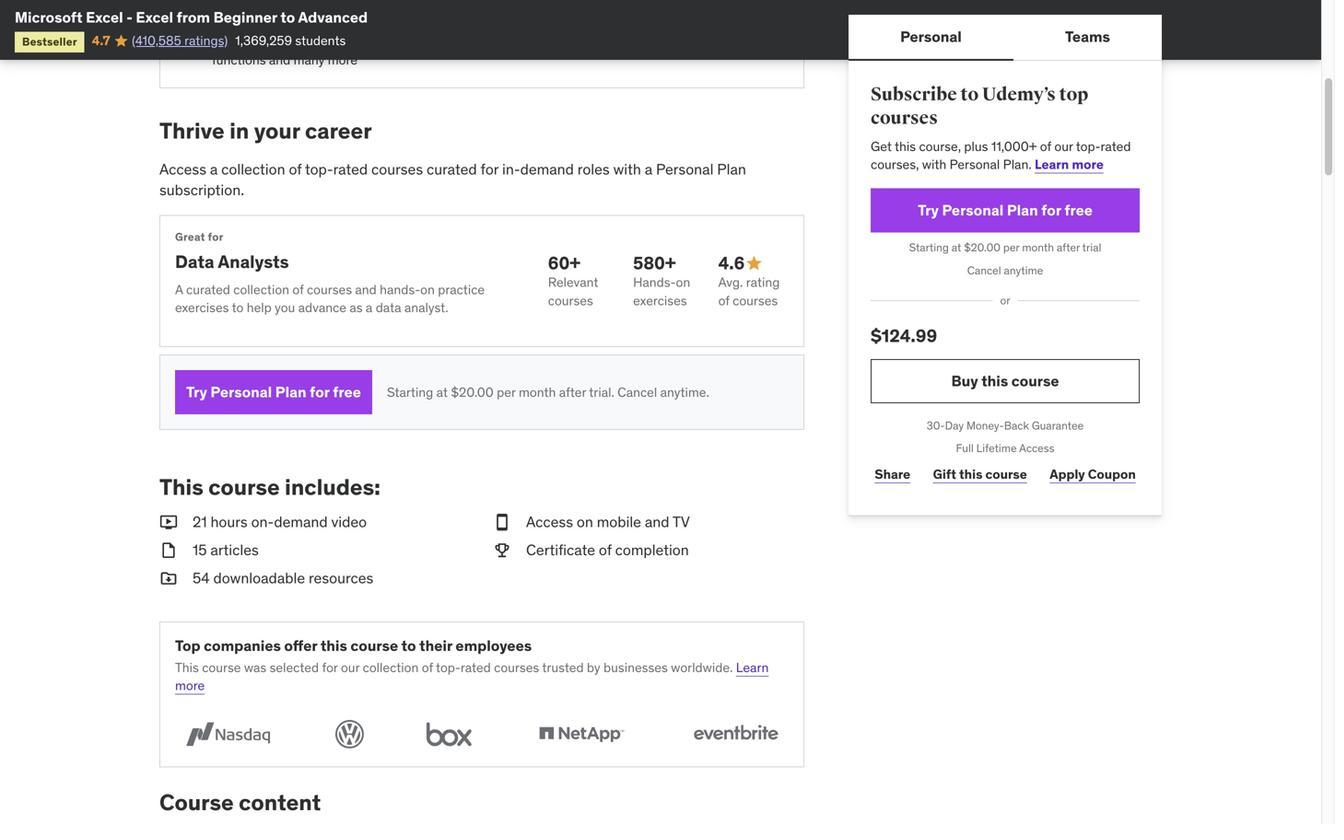 Task type: describe. For each thing, give the bounding box(es) containing it.
courses inside access a collection of top-rated courses curated for in-demand roles with a personal plan subscription.
[[371, 160, 423, 179]]

30-day money-back guarantee full lifetime access
[[927, 419, 1084, 456]]

60+
[[548, 252, 581, 274]]

relevant
[[548, 274, 599, 291]]

try for try personal plan for free link in the thrive in your career 'element'
[[186, 383, 207, 402]]

on-
[[251, 513, 274, 532]]

companies
[[204, 637, 281, 656]]

index,
[[373, 34, 415, 50]]

to inside great for data analysts a curated collection of courses and hands-on practice exercises to help you advance as a data analyst.
[[232, 300, 244, 316]]

get this course, plus 11,000+ of our top-rated courses, with personal plan.
[[871, 138, 1131, 173]]

trial.
[[589, 384, 615, 401]]

month for trial
[[1022, 241, 1054, 255]]

vlookup,
[[309, 34, 370, 50]]

full
[[956, 442, 974, 456]]

for down top companies offer this course to their employees
[[322, 660, 338, 676]]

or
[[1000, 294, 1011, 308]]

subscribe to udemy's top courses
[[871, 83, 1089, 130]]

great
[[175, 230, 205, 244]]

gift
[[933, 466, 957, 483]]

hands-
[[633, 274, 676, 291]]

plan.
[[1003, 156, 1032, 173]]

course content
[[159, 789, 321, 817]]

box image
[[418, 718, 480, 753]]

anytime
[[1004, 263, 1044, 278]]

ratings)
[[184, 32, 228, 49]]

udemy's
[[982, 83, 1056, 106]]

with inside access a collection of top-rated courses curated for in-demand roles with a personal plan subscription.
[[613, 160, 641, 179]]

data analysts link
[[175, 251, 289, 273]]

many
[[294, 52, 325, 68]]

xsmall image
[[182, 15, 197, 33]]

practice
[[438, 282, 485, 298]]

plus
[[964, 138, 988, 155]]

this course was selected for our collection of top-rated courses trusted by businesses worldwide.
[[175, 660, 733, 676]]

30-
[[927, 419, 945, 433]]

courses,
[[871, 156, 919, 173]]

articles
[[210, 541, 259, 560]]

bestseller
[[22, 34, 77, 49]]

exercises inside the 580+ hands-on exercises
[[633, 292, 687, 309]]

businesses
[[604, 660, 668, 676]]

of inside avg. rating of courses
[[719, 292, 730, 309]]

for inside access a collection of top-rated courses curated for in-demand roles with a personal plan subscription.
[[481, 160, 499, 179]]

downloadable
[[213, 569, 305, 588]]

data
[[376, 300, 401, 316]]

access for access a collection of top-rated courses curated for in-demand roles with a personal plan subscription.
[[159, 160, 206, 179]]

analysts
[[218, 251, 289, 273]]

volkswagen image
[[329, 718, 370, 753]]

from
[[177, 8, 210, 27]]

of down access on mobile and tv
[[599, 541, 612, 560]]

starting at $20.00 per month after trial cancel anytime
[[909, 241, 1102, 278]]

(410,585
[[132, 32, 181, 49]]

top companies offer this course to their employees
[[175, 637, 532, 656]]

free for try personal plan for free link in the thrive in your career 'element'
[[333, 383, 361, 402]]

trial
[[1083, 241, 1102, 255]]

coupon
[[1088, 466, 1136, 483]]

as
[[350, 300, 363, 316]]

employees
[[456, 637, 532, 656]]

15 articles
[[193, 541, 259, 560]]

buy this course button
[[871, 359, 1140, 404]]

cancel for anytime
[[968, 263, 1002, 278]]

course down lifetime
[[986, 466, 1027, 483]]

netapp image
[[529, 718, 635, 753]]

collection for selected
[[363, 660, 419, 676]]

free for try personal plan for free link to the right
[[1065, 201, 1093, 220]]

guarantee
[[1032, 419, 1084, 433]]

formulas
[[212, 34, 262, 50]]

share button
[[871, 457, 915, 494]]

career
[[305, 117, 372, 145]]

video
[[331, 513, 367, 532]]

access on mobile and tv
[[526, 513, 690, 532]]

1 excel from the left
[[86, 8, 123, 27]]

our inside the get this course, plus 11,000+ of our top-rated courses, with personal plan.
[[1055, 138, 1073, 155]]

try personal plan for free for try personal plan for free link in the thrive in your career 'element'
[[186, 383, 361, 402]]

a
[[175, 282, 183, 298]]

month for trial.
[[519, 384, 556, 401]]

anytime.
[[660, 384, 709, 401]]

dynamic
[[377, 16, 426, 32]]

hours
[[211, 513, 248, 532]]

try for try personal plan for free link to the right
[[918, 201, 939, 220]]

access inside 30-day money-back guarantee full lifetime access
[[1020, 442, 1055, 456]]

small image for certificate
[[493, 540, 512, 561]]

small image for access on mobile and tv
[[493, 512, 512, 533]]

includes:
[[285, 474, 381, 502]]

their
[[420, 637, 452, 656]]

personal button
[[849, 15, 1014, 59]]

per for trial
[[1004, 241, 1020, 255]]

learn for top companies offer this course to their employees
[[736, 660, 769, 676]]

collection for analysts
[[233, 282, 289, 298]]

trusted
[[542, 660, 584, 676]]

starting at $20.00 per month after trial. cancel anytime.
[[387, 384, 709, 401]]

0 horizontal spatial a
[[210, 160, 218, 179]]

selected
[[270, 660, 319, 676]]

2 horizontal spatial a
[[645, 160, 653, 179]]

collection inside access a collection of top-rated courses curated for in-demand roles with a personal plan subscription.
[[221, 160, 285, 179]]

small image for 21 hours on-demand video
[[159, 512, 178, 533]]

your inside wow your boss by unlocking dynamic formulas with if, vlookup, index, match functions and many more
[[243, 16, 268, 32]]

at for starting at $20.00 per month after trial. cancel anytime.
[[437, 384, 448, 401]]

was
[[244, 660, 267, 676]]

roles
[[578, 160, 610, 179]]

certificate
[[526, 541, 595, 560]]

curated inside great for data analysts a curated collection of courses and hands-on practice exercises to help you advance as a data analyst.
[[186, 282, 230, 298]]

small image for 15
[[159, 540, 178, 561]]

access for access on mobile and tv
[[526, 513, 573, 532]]

21 hours on-demand video
[[193, 513, 367, 532]]

your inside 'element'
[[254, 117, 300, 145]]

with inside wow your boss by unlocking dynamic formulas with if, vlookup, index, match functions and many more
[[266, 34, 290, 50]]

$124.99
[[871, 325, 937, 347]]

1 horizontal spatial by
[[587, 660, 601, 676]]

cancel for anytime.
[[618, 384, 657, 401]]

day
[[945, 419, 964, 433]]

avg.
[[719, 274, 743, 291]]

completion
[[615, 541, 689, 560]]

personal inside access a collection of top-rated courses curated for in-demand roles with a personal plan subscription.
[[656, 160, 714, 179]]

personal inside button
[[901, 27, 962, 46]]

2 vertical spatial top-
[[436, 660, 461, 676]]

advance
[[298, 300, 347, 316]]

54
[[193, 569, 210, 588]]

learn for subscribe to udemy's top courses
[[1035, 156, 1069, 173]]

courses inside avg. rating of courses
[[733, 292, 778, 309]]

apply coupon button
[[1046, 457, 1140, 494]]

course
[[159, 789, 234, 817]]



Task type: vqa. For each thing, say whether or not it's contained in the screenshot.
right demand
yes



Task type: locate. For each thing, give the bounding box(es) containing it.
on left mobile
[[577, 513, 593, 532]]

data
[[175, 251, 214, 273]]

starting inside thrive in your career 'element'
[[387, 384, 433, 401]]

on inside great for data analysts a curated collection of courses and hands-on practice exercises to help you advance as a data analyst.
[[420, 282, 435, 298]]

0 horizontal spatial by
[[301, 16, 315, 32]]

after left trial.
[[559, 384, 586, 401]]

unlocking
[[318, 16, 374, 32]]

1 horizontal spatial with
[[613, 160, 641, 179]]

cancel inside thrive in your career 'element'
[[618, 384, 657, 401]]

0 vertical spatial try
[[918, 201, 939, 220]]

$20.00 inside starting at $20.00 per month after trial cancel anytime
[[964, 241, 1001, 255]]

curated inside access a collection of top-rated courses curated for in-demand roles with a personal plan subscription.
[[427, 160, 477, 179]]

this for this course includes:
[[159, 474, 204, 502]]

15
[[193, 541, 207, 560]]

580+
[[633, 252, 676, 274]]

month
[[1022, 241, 1054, 255], [519, 384, 556, 401]]

1 horizontal spatial try personal plan for free
[[918, 201, 1093, 220]]

beginner
[[213, 8, 277, 27]]

this inside gift this course link
[[959, 466, 983, 483]]

1 vertical spatial your
[[254, 117, 300, 145]]

collection inside great for data analysts a curated collection of courses and hands-on practice exercises to help you advance as a data analyst.
[[233, 282, 289, 298]]

1 vertical spatial per
[[497, 384, 516, 401]]

starting for starting at $20.00 per month after trial cancel anytime
[[909, 241, 949, 255]]

starting inside starting at $20.00 per month after trial cancel anytime
[[909, 241, 949, 255]]

analyst.
[[405, 300, 448, 316]]

4.6
[[719, 252, 745, 274]]

thrive
[[159, 117, 225, 145]]

0 vertical spatial learn more
[[1035, 156, 1104, 173]]

courses down relevant
[[548, 292, 593, 309]]

top-
[[1076, 138, 1101, 155], [305, 160, 333, 179], [436, 660, 461, 676]]

and up "as"
[[355, 282, 377, 298]]

try personal plan for free inside thrive in your career 'element'
[[186, 383, 361, 402]]

excel up (410,585
[[136, 8, 173, 27]]

resources
[[309, 569, 374, 588]]

starting down analyst.
[[387, 384, 433, 401]]

courses down rating at right top
[[733, 292, 778, 309]]

1 horizontal spatial curated
[[427, 160, 477, 179]]

access
[[159, 160, 206, 179], [1020, 442, 1055, 456], [526, 513, 573, 532]]

1 vertical spatial rated
[[333, 160, 368, 179]]

free inside thrive in your career 'element'
[[333, 383, 361, 402]]

access up subscription.
[[159, 160, 206, 179]]

0 vertical spatial learn more link
[[1035, 156, 1104, 173]]

buy
[[952, 372, 978, 391]]

by inside wow your boss by unlocking dynamic formulas with if, vlookup, index, match functions and many more
[[301, 16, 315, 32]]

collection down top companies offer this course to their employees
[[363, 660, 419, 676]]

1 vertical spatial plan
[[1007, 201, 1038, 220]]

this up courses, on the right top of page
[[895, 138, 916, 155]]

1 vertical spatial try personal plan for free link
[[175, 371, 372, 415]]

this for get
[[895, 138, 916, 155]]

learn right plan.
[[1035, 156, 1069, 173]]

small image for 54 downloadable resources
[[159, 568, 178, 589]]

and down 1,369,259 students
[[269, 52, 291, 68]]

11,000+
[[992, 138, 1037, 155]]

learn more for subscribe to udemy's top courses
[[1035, 156, 1104, 173]]

and inside great for data analysts a curated collection of courses and hands-on practice exercises to help you advance as a data analyst.
[[355, 282, 377, 298]]

0 vertical spatial our
[[1055, 138, 1073, 155]]

1 horizontal spatial plan
[[717, 160, 746, 179]]

thrive in your career
[[159, 117, 372, 145]]

after inside starting at $20.00 per month after trial cancel anytime
[[1057, 241, 1080, 255]]

at
[[952, 241, 962, 255], [437, 384, 448, 401]]

at inside thrive in your career 'element'
[[437, 384, 448, 401]]

top- down career
[[305, 160, 333, 179]]

personal up subscribe
[[901, 27, 962, 46]]

mobile
[[597, 513, 641, 532]]

for left in-
[[481, 160, 499, 179]]

$20.00 for starting at $20.00 per month after trial cancel anytime
[[964, 241, 1001, 255]]

course down "companies"
[[202, 660, 241, 676]]

for inside great for data analysts a curated collection of courses and hands-on practice exercises to help you advance as a data analyst.
[[208, 230, 224, 244]]

learn
[[1035, 156, 1069, 173], [736, 660, 769, 676]]

$20.00 inside thrive in your career 'element'
[[451, 384, 494, 401]]

this right offer
[[321, 637, 347, 656]]

60+ relevant courses
[[548, 252, 599, 309]]

month inside thrive in your career 'element'
[[519, 384, 556, 401]]

of down thrive in your career
[[289, 160, 302, 179]]

course left their
[[351, 637, 398, 656]]

try personal plan for free link down you
[[175, 371, 372, 415]]

curated
[[427, 160, 477, 179], [186, 282, 230, 298]]

1,369,259
[[235, 32, 292, 49]]

teams button
[[1014, 15, 1162, 59]]

1 horizontal spatial month
[[1022, 241, 1054, 255]]

access inside access a collection of top-rated courses curated for in-demand roles with a personal plan subscription.
[[159, 160, 206, 179]]

at for starting at $20.00 per month after trial cancel anytime
[[952, 241, 962, 255]]

more
[[328, 52, 358, 68], [1072, 156, 1104, 173], [175, 678, 205, 694]]

1 horizontal spatial learn more
[[1035, 156, 1104, 173]]

2 vertical spatial more
[[175, 678, 205, 694]]

21
[[193, 513, 207, 532]]

course,
[[919, 138, 961, 155]]

0 horizontal spatial and
[[269, 52, 291, 68]]

collection
[[221, 160, 285, 179], [233, 282, 289, 298], [363, 660, 419, 676]]

for down the 'advance'
[[310, 383, 330, 402]]

1 vertical spatial our
[[341, 660, 360, 676]]

1 vertical spatial demand
[[274, 513, 328, 532]]

cancel inside starting at $20.00 per month after trial cancel anytime
[[968, 263, 1002, 278]]

a right "as"
[[366, 300, 373, 316]]

this
[[159, 474, 204, 502], [175, 660, 199, 676]]

courses inside great for data analysts a curated collection of courses and hands-on practice exercises to help you advance as a data analyst.
[[307, 282, 352, 298]]

2 vertical spatial and
[[645, 513, 670, 532]]

access down back on the bottom
[[1020, 442, 1055, 456]]

per inside starting at $20.00 per month after trial cancel anytime
[[1004, 241, 1020, 255]]

starting
[[909, 241, 949, 255], [387, 384, 433, 401]]

1 vertical spatial this
[[175, 660, 199, 676]]

learn more
[[1035, 156, 1104, 173], [175, 660, 769, 694]]

by right trusted
[[587, 660, 601, 676]]

personal
[[901, 27, 962, 46], [950, 156, 1000, 173], [656, 160, 714, 179], [942, 201, 1004, 220], [211, 383, 272, 402]]

hands-
[[380, 282, 420, 298]]

small image left certificate
[[493, 540, 512, 561]]

lifetime
[[977, 442, 1017, 456]]

by
[[301, 16, 315, 32], [587, 660, 601, 676]]

after left trial
[[1057, 241, 1080, 255]]

starting down courses, on the right top of page
[[909, 241, 949, 255]]

month left trial.
[[519, 384, 556, 401]]

1 horizontal spatial a
[[366, 300, 373, 316]]

1 vertical spatial collection
[[233, 282, 289, 298]]

your up 1,369,259
[[243, 16, 268, 32]]

a up subscription.
[[210, 160, 218, 179]]

0 horizontal spatial starting
[[387, 384, 433, 401]]

0 horizontal spatial try personal plan for free
[[186, 383, 361, 402]]

try personal plan for free for try personal plan for free link to the right
[[918, 201, 1093, 220]]

0 horizontal spatial small image
[[159, 540, 178, 561]]

after for trial.
[[559, 384, 586, 401]]

2 small image from the left
[[493, 540, 512, 561]]

help
[[247, 300, 272, 316]]

to up 1,369,259 students
[[281, 8, 295, 27]]

course up back on the bottom
[[1012, 372, 1059, 391]]

get
[[871, 138, 892, 155]]

courses down subscribe
[[871, 107, 938, 130]]

rated inside the get this course, plus 11,000+ of our top-rated courses, with personal plan.
[[1101, 138, 1131, 155]]

0 vertical spatial and
[[269, 52, 291, 68]]

0 horizontal spatial curated
[[186, 282, 230, 298]]

on inside the 580+ hands-on exercises
[[676, 274, 691, 291]]

0 vertical spatial free
[[1065, 201, 1093, 220]]

0 vertical spatial $20.00
[[964, 241, 1001, 255]]

1 vertical spatial starting
[[387, 384, 433, 401]]

try personal plan for free down plan.
[[918, 201, 1093, 220]]

1 horizontal spatial and
[[355, 282, 377, 298]]

curated right a
[[186, 282, 230, 298]]

by up if, at the left top of the page
[[301, 16, 315, 32]]

course
[[1012, 372, 1059, 391], [986, 466, 1027, 483], [208, 474, 280, 502], [351, 637, 398, 656], [202, 660, 241, 676]]

1 vertical spatial learn more link
[[175, 660, 769, 694]]

personal inside the get this course, plus 11,000+ of our top-rated courses, with personal plan.
[[950, 156, 1000, 173]]

wow
[[212, 16, 240, 32]]

2 horizontal spatial more
[[1072, 156, 1104, 173]]

1 small image from the left
[[159, 540, 178, 561]]

1 vertical spatial free
[[333, 383, 361, 402]]

learn more for top companies offer this course to their employees
[[175, 660, 769, 694]]

courses inside the subscribe to udemy's top courses
[[871, 107, 938, 130]]

try personal plan for free link down plan.
[[871, 188, 1140, 233]]

excel
[[86, 8, 123, 27], [136, 8, 173, 27]]

0 vertical spatial try personal plan for free link
[[871, 188, 1140, 233]]

thrive in your career element
[[159, 117, 805, 431]]

after for trial
[[1057, 241, 1080, 255]]

starting for starting at $20.00 per month after trial. cancel anytime.
[[387, 384, 433, 401]]

learn more link down employees
[[175, 660, 769, 694]]

1 horizontal spatial learn
[[1035, 156, 1069, 173]]

try personal plan for free down you
[[186, 383, 361, 402]]

tab list
[[849, 15, 1162, 61]]

gift this course
[[933, 466, 1027, 483]]

microsoft excel - excel from beginner to advanced
[[15, 8, 368, 27]]

1,369,259 students
[[235, 32, 346, 49]]

gift this course link
[[929, 457, 1031, 494]]

of
[[1040, 138, 1052, 155], [289, 160, 302, 179], [293, 282, 304, 298], [719, 292, 730, 309], [599, 541, 612, 560], [422, 660, 433, 676]]

top- down top
[[1076, 138, 1101, 155]]

0 vertical spatial plan
[[717, 160, 746, 179]]

this right gift
[[959, 466, 983, 483]]

try inside thrive in your career 'element'
[[186, 383, 207, 402]]

this inside the get this course, plus 11,000+ of our top-rated courses, with personal plan.
[[895, 138, 916, 155]]

certificate of completion
[[526, 541, 689, 560]]

per inside thrive in your career 'element'
[[497, 384, 516, 401]]

collection down thrive in your career
[[221, 160, 285, 179]]

2 vertical spatial rated
[[461, 660, 491, 676]]

0 horizontal spatial learn
[[736, 660, 769, 676]]

1 vertical spatial try personal plan for free
[[186, 383, 361, 402]]

free up trial
[[1065, 201, 1093, 220]]

and inside wow your boss by unlocking dynamic formulas with if, vlookup, index, match functions and many more
[[269, 52, 291, 68]]

month inside starting at $20.00 per month after trial cancel anytime
[[1022, 241, 1054, 255]]

learn more link for subscribe to udemy's top courses
[[1035, 156, 1104, 173]]

0 vertical spatial at
[[952, 241, 962, 255]]

more for subscribe to udemy's top courses
[[1072, 156, 1104, 173]]

collection up "help" in the left top of the page
[[233, 282, 289, 298]]

0 vertical spatial try personal plan for free
[[918, 201, 1093, 220]]

students
[[295, 32, 346, 49]]

wow your boss by unlocking dynamic formulas with if, vlookup, index, match functions and many more
[[212, 16, 461, 68]]

and left tv
[[645, 513, 670, 532]]

1 vertical spatial try
[[186, 383, 207, 402]]

0 horizontal spatial at
[[437, 384, 448, 401]]

1 horizontal spatial exercises
[[633, 292, 687, 309]]

rating
[[746, 274, 780, 291]]

of up you
[[293, 282, 304, 298]]

a inside great for data analysts a curated collection of courses and hands-on practice exercises to help you advance as a data analyst.
[[366, 300, 373, 316]]

of down their
[[422, 660, 433, 676]]

0 vertical spatial cancel
[[968, 263, 1002, 278]]

per for trial.
[[497, 384, 516, 401]]

2 horizontal spatial and
[[645, 513, 670, 532]]

0 horizontal spatial with
[[266, 34, 290, 50]]

curated left in-
[[427, 160, 477, 179]]

more inside wow your boss by unlocking dynamic formulas with if, vlookup, index, match functions and many more
[[328, 52, 358, 68]]

1 horizontal spatial excel
[[136, 8, 173, 27]]

top- down their
[[436, 660, 461, 676]]

learn more link for top companies offer this course to their employees
[[175, 660, 769, 694]]

learn more down employees
[[175, 660, 769, 694]]

$20.00 for starting at $20.00 per month after trial. cancel anytime.
[[451, 384, 494, 401]]

small image
[[159, 540, 178, 561], [493, 540, 512, 561]]

0 vertical spatial per
[[1004, 241, 1020, 255]]

0 horizontal spatial free
[[333, 383, 361, 402]]

0 horizontal spatial learn more
[[175, 660, 769, 694]]

plan inside access a collection of top-rated courses curated for in-demand roles with a personal plan subscription.
[[717, 160, 746, 179]]

after inside thrive in your career 'element'
[[559, 384, 586, 401]]

buy this course
[[952, 372, 1059, 391]]

more down vlookup,
[[328, 52, 358, 68]]

0 vertical spatial more
[[328, 52, 358, 68]]

more down top
[[175, 678, 205, 694]]

1 vertical spatial at
[[437, 384, 448, 401]]

top- inside access a collection of top-rated courses curated for in-demand roles with a personal plan subscription.
[[305, 160, 333, 179]]

personal down 'plus'
[[950, 156, 1000, 173]]

subscription.
[[159, 180, 244, 199]]

nasdaq image
[[175, 718, 281, 753]]

with right roles
[[613, 160, 641, 179]]

small image inside thrive in your career 'element'
[[745, 254, 763, 273]]

learn more right plan.
[[1035, 156, 1104, 173]]

0 horizontal spatial on
[[420, 282, 435, 298]]

this inside buy this course button
[[982, 372, 1009, 391]]

avg. rating of courses
[[719, 274, 780, 309]]

2 excel from the left
[[136, 8, 173, 27]]

more right plan.
[[1072, 156, 1104, 173]]

learn right worldwide.
[[736, 660, 769, 676]]

top
[[1059, 83, 1089, 106]]

1 horizontal spatial try personal plan for free link
[[871, 188, 1140, 233]]

course inside button
[[1012, 372, 1059, 391]]

0 vertical spatial demand
[[520, 160, 574, 179]]

580+ hands-on exercises
[[633, 252, 691, 309]]

cancel up or
[[968, 263, 1002, 278]]

1 horizontal spatial try
[[918, 201, 939, 220]]

(410,585 ratings)
[[132, 32, 228, 49]]

this right buy
[[982, 372, 1009, 391]]

4.7
[[92, 32, 110, 49]]

courses inside 60+ relevant courses
[[548, 292, 593, 309]]

content
[[239, 789, 321, 817]]

0 horizontal spatial exercises
[[175, 300, 229, 316]]

1 horizontal spatial at
[[952, 241, 962, 255]]

1 horizontal spatial on
[[577, 513, 593, 532]]

1 horizontal spatial starting
[[909, 241, 949, 255]]

0 horizontal spatial rated
[[333, 160, 368, 179]]

of inside the get this course, plus 11,000+ of our top-rated courses, with personal plan.
[[1040, 138, 1052, 155]]

rated inside access a collection of top-rated courses curated for in-demand roles with a personal plan subscription.
[[333, 160, 368, 179]]

to inside the subscribe to udemy's top courses
[[961, 83, 979, 106]]

2 horizontal spatial access
[[1020, 442, 1055, 456]]

0 vertical spatial by
[[301, 16, 315, 32]]

exercises down a
[[175, 300, 229, 316]]

tab list containing personal
[[849, 15, 1162, 61]]

0 horizontal spatial try
[[186, 383, 207, 402]]

this course includes:
[[159, 474, 381, 502]]

our down top companies offer this course to their employees
[[341, 660, 360, 676]]

0 vertical spatial rated
[[1101, 138, 1131, 155]]

1 vertical spatial top-
[[305, 160, 333, 179]]

with down boss
[[266, 34, 290, 50]]

0 vertical spatial starting
[[909, 241, 949, 255]]

you
[[275, 300, 295, 316]]

plan for try personal plan for free link in the thrive in your career 'element'
[[275, 383, 307, 402]]

1 vertical spatial by
[[587, 660, 601, 676]]

excel up 4.7
[[86, 8, 123, 27]]

with inside the get this course, plus 11,000+ of our top-rated courses, with personal plan.
[[922, 156, 947, 173]]

2 vertical spatial collection
[[363, 660, 419, 676]]

1 vertical spatial learn more
[[175, 660, 769, 694]]

0 vertical spatial curated
[[427, 160, 477, 179]]

exercises down hands- on the top of page
[[633, 292, 687, 309]]

on up analyst.
[[420, 282, 435, 298]]

this for this course was selected for our collection of top-rated courses trusted by businesses worldwide.
[[175, 660, 199, 676]]

eventbrite image
[[683, 718, 789, 753]]

1 horizontal spatial after
[[1057, 241, 1080, 255]]

courses down career
[[371, 160, 423, 179]]

apply coupon
[[1050, 466, 1136, 483]]

0 horizontal spatial cancel
[[618, 384, 657, 401]]

cancel right trial.
[[618, 384, 657, 401]]

courses up the 'advance'
[[307, 282, 352, 298]]

0 vertical spatial your
[[243, 16, 268, 32]]

after
[[1057, 241, 1080, 255], [559, 384, 586, 401]]

1 horizontal spatial small image
[[493, 540, 512, 561]]

0 vertical spatial learn
[[1035, 156, 1069, 173]]

1 horizontal spatial demand
[[520, 160, 574, 179]]

personal right roles
[[656, 160, 714, 179]]

and
[[269, 52, 291, 68], [355, 282, 377, 298], [645, 513, 670, 532]]

this up 21
[[159, 474, 204, 502]]

2 horizontal spatial rated
[[1101, 138, 1131, 155]]

worldwide.
[[671, 660, 733, 676]]

1 vertical spatial after
[[559, 384, 586, 401]]

offer
[[284, 637, 317, 656]]

small image
[[745, 254, 763, 273], [159, 512, 178, 533], [493, 512, 512, 533], [159, 568, 178, 589]]

0 horizontal spatial more
[[175, 678, 205, 694]]

personal up starting at $20.00 per month after trial cancel anytime
[[942, 201, 1004, 220]]

of inside great for data analysts a curated collection of courses and hands-on practice exercises to help you advance as a data analyst.
[[293, 282, 304, 298]]

demand down this course includes:
[[274, 513, 328, 532]]

small image left 15
[[159, 540, 178, 561]]

personal down "help" in the left top of the page
[[211, 383, 272, 402]]

free down "as"
[[333, 383, 361, 402]]

of inside access a collection of top-rated courses curated for in-demand roles with a personal plan subscription.
[[289, 160, 302, 179]]

at inside starting at $20.00 per month after trial cancel anytime
[[952, 241, 962, 255]]

share
[[875, 466, 911, 483]]

subscribe
[[871, 83, 957, 106]]

demand
[[520, 160, 574, 179], [274, 513, 328, 532]]

demand left roles
[[520, 160, 574, 179]]

1 vertical spatial more
[[1072, 156, 1104, 173]]

cancel
[[968, 263, 1002, 278], [618, 384, 657, 401]]

course up hours
[[208, 474, 280, 502]]

courses down employees
[[494, 660, 539, 676]]

0 horizontal spatial demand
[[274, 513, 328, 532]]

1 horizontal spatial access
[[526, 513, 573, 532]]

try personal plan for free link inside thrive in your career 'element'
[[175, 371, 372, 415]]

0 horizontal spatial plan
[[275, 383, 307, 402]]

for up anytime
[[1042, 201, 1062, 220]]

for right great
[[208, 230, 224, 244]]

exercises inside great for data analysts a curated collection of courses and hands-on practice exercises to help you advance as a data analyst.
[[175, 300, 229, 316]]

your right in
[[254, 117, 300, 145]]

try
[[918, 201, 939, 220], [186, 383, 207, 402]]

to left "udemy's"
[[961, 83, 979, 106]]

a right roles
[[645, 160, 653, 179]]

this down top
[[175, 660, 199, 676]]

1 vertical spatial learn
[[736, 660, 769, 676]]

boss
[[271, 16, 298, 32]]

our right 11,000+
[[1055, 138, 1073, 155]]

plan
[[717, 160, 746, 179], [1007, 201, 1038, 220], [275, 383, 307, 402]]

functions
[[212, 52, 266, 68]]

for
[[481, 160, 499, 179], [1042, 201, 1062, 220], [208, 230, 224, 244], [310, 383, 330, 402], [322, 660, 338, 676]]

access up certificate
[[526, 513, 573, 532]]

this for gift
[[959, 466, 983, 483]]

plan for try personal plan for free link to the right
[[1007, 201, 1038, 220]]

2 vertical spatial access
[[526, 513, 573, 532]]

1 vertical spatial curated
[[186, 282, 230, 298]]

of down "avg." at the top of page
[[719, 292, 730, 309]]

back
[[1004, 419, 1029, 433]]

0 vertical spatial access
[[159, 160, 206, 179]]

0 horizontal spatial excel
[[86, 8, 123, 27]]

-
[[126, 8, 133, 27]]

of right 11,000+
[[1040, 138, 1052, 155]]

learn more link right plan.
[[1035, 156, 1104, 173]]

great for data analysts a curated collection of courses and hands-on practice exercises to help you advance as a data analyst.
[[175, 230, 485, 316]]

to left "help" in the left top of the page
[[232, 300, 244, 316]]

this for buy
[[982, 372, 1009, 391]]

1 vertical spatial cancel
[[618, 384, 657, 401]]

top- inside the get this course, plus 11,000+ of our top-rated courses, with personal plan.
[[1076, 138, 1101, 155]]

on down "580+"
[[676, 274, 691, 291]]

0 horizontal spatial access
[[159, 160, 206, 179]]

1 vertical spatial access
[[1020, 442, 1055, 456]]

2 horizontal spatial top-
[[1076, 138, 1101, 155]]

top
[[175, 637, 201, 656]]

with down course,
[[922, 156, 947, 173]]

to left their
[[402, 637, 416, 656]]

demand inside access a collection of top-rated courses curated for in-demand roles with a personal plan subscription.
[[520, 160, 574, 179]]

more for top companies offer this course to their employees
[[175, 678, 205, 694]]

month up anytime
[[1022, 241, 1054, 255]]



